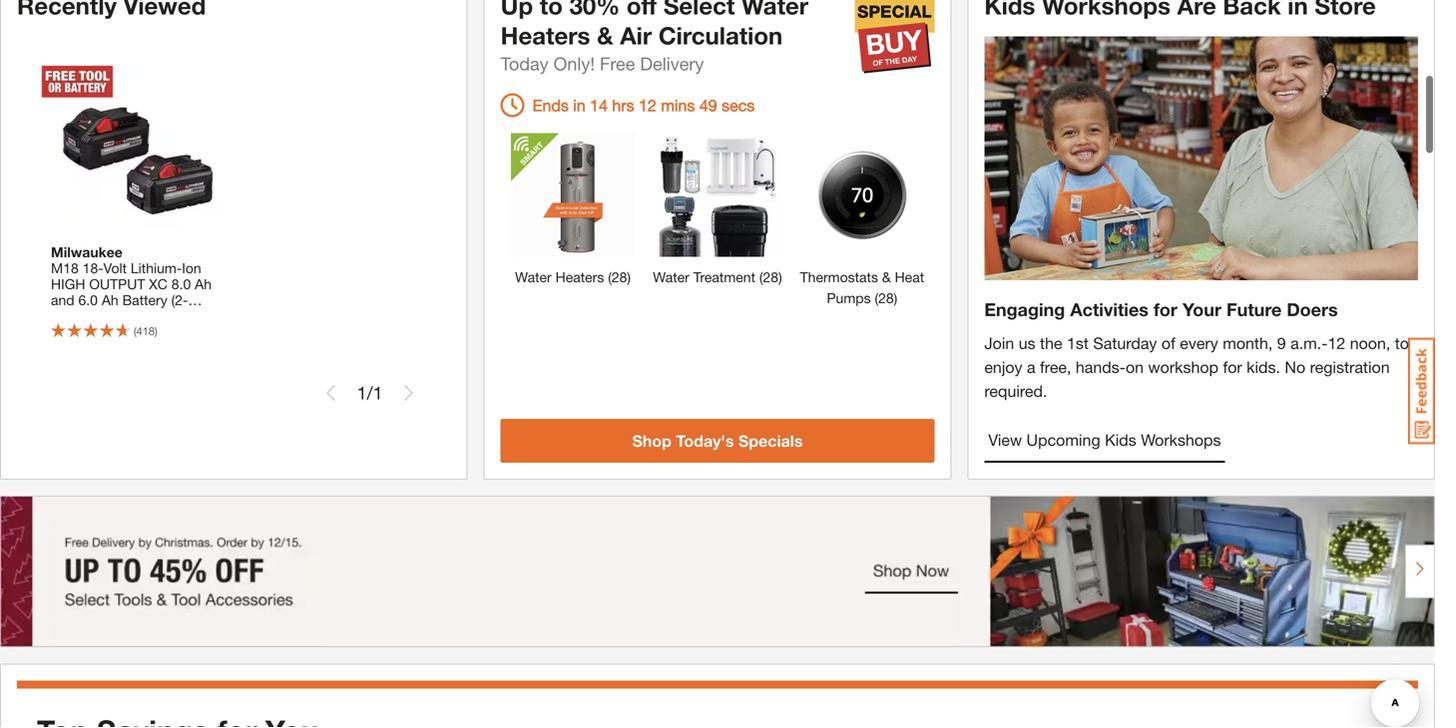 Task type: locate. For each thing, give the bounding box(es) containing it.
49
[[700, 96, 718, 115]]

ends
[[533, 96, 569, 115]]

water down water heaters product image
[[515, 269, 552, 285]]

12 up the "registration"
[[1328, 334, 1346, 353]]

1 vertical spatial to
[[1396, 334, 1410, 353]]

upcoming
[[1027, 431, 1101, 450]]

engaging activities for your future doers
[[985, 299, 1339, 320]]

ah right 6.0
[[102, 292, 119, 308]]

( right pumps
[[875, 290, 879, 306]]

1 horizontal spatial to
[[1396, 334, 1410, 353]]

volt
[[104, 260, 127, 277]]

water heaters product image image
[[511, 133, 635, 257]]

1 vertical spatial &
[[882, 269, 891, 285]]

)
[[627, 269, 631, 285], [779, 269, 783, 285], [894, 290, 898, 306], [155, 325, 157, 338]]

0 vertical spatial &
[[597, 21, 614, 49]]

1 left this is the last slide icon
[[373, 382, 383, 404]]

to right noon,
[[1396, 334, 1410, 353]]

heaters down water heaters product image
[[556, 269, 604, 285]]

water left treatment on the top of page
[[653, 269, 690, 285]]

18-
[[83, 260, 104, 277]]

0 vertical spatial heaters
[[501, 21, 591, 49]]

28 for water heaters ( 28 )
[[612, 269, 627, 285]]

0 horizontal spatial water
[[515, 269, 552, 285]]

join us the 1st saturday of every month, 9 a.m.-12 noon, to enjoy a free, hands-on workshop for kids. no registration required.
[[985, 334, 1410, 401]]

28 down water heaters product image
[[612, 269, 627, 285]]

1 horizontal spatial 12
[[1328, 334, 1346, 353]]

1 vertical spatial for
[[1224, 358, 1243, 377]]

sponsored banner image
[[0, 496, 1436, 648]]

heaters inside up to 30% off select water heaters & air circulation today only! free delivery
[[501, 21, 591, 49]]

& up the ( 28 )
[[882, 269, 891, 285]]

ah right 8.0
[[195, 276, 212, 292]]

for down month,
[[1224, 358, 1243, 377]]

( down battery at the top left
[[134, 325, 136, 338]]

(
[[608, 269, 612, 285], [760, 269, 763, 285], [875, 290, 879, 306], [134, 325, 136, 338]]

( 28 )
[[871, 290, 898, 306]]

1 horizontal spatial water
[[653, 269, 690, 285]]

ends in 14 hrs 12 mins 49 secs
[[533, 96, 755, 115]]

0 horizontal spatial 28
[[612, 269, 627, 285]]

this is the last slide image
[[401, 385, 417, 401]]

0 horizontal spatial for
[[1154, 299, 1178, 320]]

kids workshops image
[[985, 36, 1419, 281]]

0 horizontal spatial 1
[[357, 382, 367, 404]]

2 horizontal spatial water
[[742, 0, 809, 19]]

1 horizontal spatial &
[[882, 269, 891, 285]]

hrs
[[612, 96, 635, 115]]

air
[[620, 21, 652, 49]]

water
[[742, 0, 809, 19], [515, 269, 552, 285], [653, 269, 690, 285]]

free,
[[1040, 358, 1072, 377]]

) right treatment on the top of page
[[779, 269, 783, 285]]

1 horizontal spatial 28
[[763, 269, 779, 285]]

12
[[639, 96, 657, 115], [1328, 334, 1346, 353]]

pumps
[[827, 290, 871, 306]]

) left water treatment ( 28 )
[[627, 269, 631, 285]]

future
[[1227, 299, 1282, 320]]

0 vertical spatial to
[[540, 0, 563, 19]]

on
[[1126, 358, 1144, 377]]

doers
[[1287, 299, 1339, 320]]

for
[[1154, 299, 1178, 320], [1224, 358, 1243, 377]]

m18 18-volt lithium-ion high output xc 8.0 ah and 6.0 ah battery (2-pack) image
[[41, 40, 230, 230]]

ah
[[195, 276, 212, 292], [102, 292, 119, 308]]

1 horizontal spatial for
[[1224, 358, 1243, 377]]

( right treatment on the top of page
[[760, 269, 763, 285]]

your
[[1183, 299, 1222, 320]]

saturday
[[1094, 334, 1158, 353]]

0 vertical spatial for
[[1154, 299, 1178, 320]]

1
[[357, 382, 367, 404], [373, 382, 383, 404]]

1 vertical spatial heaters
[[556, 269, 604, 285]]

28 right treatment on the top of page
[[763, 269, 779, 285]]

view upcoming kids workshops
[[989, 431, 1222, 450]]

us
[[1019, 334, 1036, 353]]

water treatment product image image
[[656, 133, 780, 257]]

0 horizontal spatial &
[[597, 21, 614, 49]]

today only!
[[501, 53, 595, 74]]

water inside up to 30% off select water heaters & air circulation today only! free delivery
[[742, 0, 809, 19]]

0 vertical spatial 12
[[639, 96, 657, 115]]

lithium-
[[131, 260, 182, 277]]

1 vertical spatial 12
[[1328, 334, 1346, 353]]

/
[[367, 382, 373, 404]]

thermostats & heat pumps product image image
[[801, 133, 924, 257]]

12 inside join us the 1st saturday of every month, 9 a.m.-12 noon, to enjoy a free, hands-on workshop for kids. no registration required.
[[1328, 334, 1346, 353]]

28 right pumps
[[879, 290, 894, 306]]

1 right the this is the first slide image
[[357, 382, 367, 404]]

the
[[1040, 334, 1063, 353]]

heat
[[895, 269, 925, 285]]

0 horizontal spatial to
[[540, 0, 563, 19]]

for inside join us the 1st saturday of every month, 9 a.m.-12 noon, to enjoy a free, hands-on workshop for kids. no registration required.
[[1224, 358, 1243, 377]]

for up of
[[1154, 299, 1178, 320]]

to inside up to 30% off select water heaters & air circulation today only! free delivery
[[540, 0, 563, 19]]

to right up
[[540, 0, 563, 19]]

this is the first slide image
[[323, 385, 339, 401]]

1 horizontal spatial 1
[[373, 382, 383, 404]]

heaters
[[501, 21, 591, 49], [556, 269, 604, 285]]

12 right hrs
[[639, 96, 657, 115]]

1st
[[1067, 334, 1089, 353]]

) down battery at the top left
[[155, 325, 157, 338]]

28
[[612, 269, 627, 285], [763, 269, 779, 285], [879, 290, 894, 306]]

& down 30%
[[597, 21, 614, 49]]

month,
[[1223, 334, 1273, 353]]

water up circulation on the top of page
[[742, 0, 809, 19]]

1 horizontal spatial ah
[[195, 276, 212, 292]]

0 horizontal spatial 12
[[639, 96, 657, 115]]

to
[[540, 0, 563, 19], [1396, 334, 1410, 353]]

heaters up today only!
[[501, 21, 591, 49]]

engaging
[[985, 299, 1066, 320]]

to inside join us the 1st saturday of every month, 9 a.m.-12 noon, to enjoy a free, hands-on workshop for kids. no registration required.
[[1396, 334, 1410, 353]]

workshop
[[1149, 358, 1219, 377]]

noon,
[[1351, 334, 1391, 353]]

milwaukee
[[51, 244, 123, 261]]

&
[[597, 21, 614, 49], [882, 269, 891, 285]]

kids
[[1105, 431, 1137, 450]]



Task type: vqa. For each thing, say whether or not it's contained in the screenshot.
18-
yes



Task type: describe. For each thing, give the bounding box(es) containing it.
off
[[627, 0, 657, 19]]

required.
[[985, 382, 1048, 401]]

mins
[[661, 96, 695, 115]]

enjoy
[[985, 358, 1023, 377]]

28 for water treatment ( 28 )
[[763, 269, 779, 285]]

ion
[[182, 260, 201, 277]]

& inside up to 30% off select water heaters & air circulation today only! free delivery
[[597, 21, 614, 49]]

view upcoming kids workshops link
[[985, 419, 1226, 463]]

secs
[[722, 96, 755, 115]]

feedback link image
[[1409, 337, 1436, 445]]

1 / 1
[[357, 382, 383, 404]]

workshops
[[1141, 431, 1222, 450]]

9
[[1278, 334, 1287, 353]]

hands-
[[1076, 358, 1126, 377]]

a
[[1027, 358, 1036, 377]]

a.m.-
[[1291, 334, 1328, 353]]

xc
[[149, 276, 168, 292]]

thermostats
[[800, 269, 879, 285]]

select
[[664, 0, 735, 19]]

pack)
[[51, 308, 86, 324]]

water heaters ( 28 )
[[515, 269, 631, 285]]

high
[[51, 276, 85, 292]]

free delivery
[[600, 53, 704, 74]]

( down water heaters product image
[[608, 269, 612, 285]]

circulation
[[659, 21, 783, 49]]

special buy logo image
[[855, 0, 935, 74]]

2 1 from the left
[[373, 382, 383, 404]]

) down heat
[[894, 290, 898, 306]]

418
[[136, 325, 155, 338]]

up to 30% off select water heaters & air circulation today only! free delivery
[[501, 0, 809, 74]]

kids.
[[1247, 358, 1281, 377]]

m18
[[51, 260, 79, 277]]

14
[[590, 96, 608, 115]]

30%
[[570, 0, 620, 19]]

and
[[51, 292, 74, 308]]

water treatment ( 28 )
[[653, 269, 783, 285]]

( 418 )
[[134, 325, 157, 338]]

thermostats & heat pumps
[[800, 269, 925, 306]]

join
[[985, 334, 1015, 353]]

of
[[1162, 334, 1176, 353]]

0 horizontal spatial ah
[[102, 292, 119, 308]]

view
[[989, 431, 1023, 450]]

shop today's specials link
[[501, 419, 935, 463]]

water for water treatment ( 28 )
[[653, 269, 690, 285]]

2 horizontal spatial 28
[[879, 290, 894, 306]]

no
[[1285, 358, 1306, 377]]

shop today's specials
[[633, 432, 803, 451]]

up
[[501, 0, 533, 19]]

output
[[89, 276, 145, 292]]

battery
[[122, 292, 167, 308]]

& inside thermostats & heat pumps
[[882, 269, 891, 285]]

8.0
[[172, 276, 191, 292]]

1 1 from the left
[[357, 382, 367, 404]]

water for water heaters ( 28 )
[[515, 269, 552, 285]]

6.0
[[78, 292, 98, 308]]

milwaukee m18 18-volt lithium-ion high output xc 8.0 ah and 6.0 ah battery (2- pack)
[[51, 244, 212, 324]]

(2-
[[171, 292, 188, 308]]

treatment
[[694, 269, 756, 285]]

in
[[573, 96, 586, 115]]

activities
[[1071, 299, 1149, 320]]

registration
[[1311, 358, 1390, 377]]

every
[[1180, 334, 1219, 353]]



